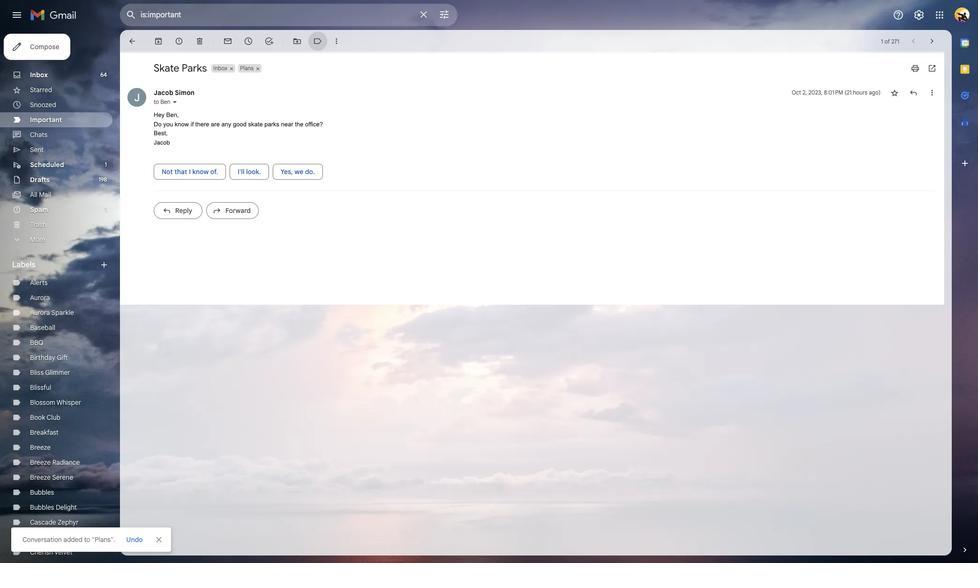 Task type: locate. For each thing, give the bounding box(es) containing it.
0 vertical spatial know
[[175, 121, 189, 128]]

2 bubbles from the top
[[30, 504, 54, 512]]

scheduled
[[30, 161, 64, 169]]

2 aurora from the top
[[30, 309, 50, 317]]

breeze serene
[[30, 474, 73, 482]]

inbox inside button
[[213, 65, 227, 72]]

delight
[[56, 504, 77, 512]]

2 vertical spatial 1
[[105, 206, 107, 213]]

1 vertical spatial bubbles
[[30, 504, 54, 512]]

spam
[[30, 206, 48, 214]]

support image
[[893, 9, 904, 21]]

inbox left plans button
[[213, 65, 227, 72]]

0 horizontal spatial inbox
[[30, 71, 48, 79]]

1 horizontal spatial to
[[154, 98, 159, 105]]

breeze for breeze link
[[30, 444, 51, 452]]

aurora for aurora sparkle
[[30, 309, 50, 317]]

birthday gift
[[30, 354, 68, 362]]

archive image
[[154, 37, 163, 46]]

i'll
[[238, 168, 245, 176]]

jacob down "best,"
[[154, 139, 170, 146]]

inbox for inbox link
[[30, 71, 48, 79]]

inbox inside labels navigation
[[30, 71, 48, 79]]

mark as unread image
[[223, 37, 233, 46]]

alert
[[11, 22, 963, 553]]

1 horizontal spatial know
[[192, 168, 209, 176]]

0 vertical spatial to
[[154, 98, 159, 105]]

all mail link
[[30, 191, 51, 199]]

breeze serene link
[[30, 474, 73, 482]]

aurora down aurora link
[[30, 309, 50, 317]]

1 vertical spatial jacob
[[154, 139, 170, 146]]

1 up 198
[[105, 161, 107, 168]]

1 bubbles from the top
[[30, 489, 54, 497]]

tab list
[[952, 30, 978, 530]]

if
[[191, 121, 194, 128]]

2 vertical spatial breeze
[[30, 474, 51, 482]]

1 breeze from the top
[[30, 444, 51, 452]]

do
[[154, 121, 162, 128]]

important link
[[30, 116, 62, 124]]

cherish velvet link
[[30, 549, 72, 557]]

aurora for aurora link
[[30, 294, 50, 302]]

blossom whisper
[[30, 399, 81, 407]]

1 vertical spatial 1
[[105, 161, 107, 168]]

conversation added to "plans".
[[23, 536, 115, 545]]

of
[[885, 38, 890, 45]]

1 aurora from the top
[[30, 294, 50, 302]]

bubbles
[[30, 489, 54, 497], [30, 504, 54, 512]]

aurora down alerts link at left
[[30, 294, 50, 302]]

breeze down breeze link
[[30, 459, 51, 467]]

breeze up the bubbles link
[[30, 474, 51, 482]]

bubbles delight
[[30, 504, 77, 512]]

oct
[[792, 89, 801, 96]]

breakfast
[[30, 429, 59, 437]]

move to image
[[293, 37, 302, 46]]

0 vertical spatial 1
[[881, 38, 883, 45]]

aurora link
[[30, 294, 50, 302]]

check back
[[30, 534, 65, 542]]

3 breeze from the top
[[30, 474, 51, 482]]

to
[[154, 98, 159, 105], [84, 536, 90, 545]]

labels
[[12, 261, 35, 270]]

all
[[30, 191, 37, 199]]

breeze down breakfast link
[[30, 444, 51, 452]]

2 jacob from the top
[[154, 139, 170, 146]]

trash link
[[30, 221, 46, 229]]

1 vertical spatial know
[[192, 168, 209, 176]]

inbox button
[[212, 64, 228, 73]]

know inside hey ben, do you know if there are any good skate parks near the office? best, jacob
[[175, 121, 189, 128]]

gmail image
[[30, 6, 81, 24]]

inbox link
[[30, 71, 48, 79]]

breeze link
[[30, 444, 51, 452]]

report spam image
[[174, 37, 184, 46]]

ben,
[[166, 112, 179, 119]]

1 left of
[[881, 38, 883, 45]]

aurora
[[30, 294, 50, 302], [30, 309, 50, 317]]

snooze image
[[244, 37, 253, 46]]

bubbles down the bubbles link
[[30, 504, 54, 512]]

labels image
[[313, 37, 323, 46]]

0 vertical spatial aurora
[[30, 294, 50, 302]]

hey ben, do you know if there are any good skate parks near the office? best, jacob
[[154, 112, 323, 146]]

1 down 198
[[105, 206, 107, 213]]

reply link
[[154, 203, 203, 219]]

0 horizontal spatial know
[[175, 121, 189, 128]]

ago)
[[869, 89, 881, 96]]

good
[[233, 121, 247, 128]]

know left if
[[175, 121, 189, 128]]

starred
[[30, 86, 52, 94]]

2,
[[803, 89, 807, 96]]

not that i know of.
[[162, 168, 218, 176]]

0 horizontal spatial to
[[84, 536, 90, 545]]

1 vertical spatial aurora
[[30, 309, 50, 317]]

trash
[[30, 221, 46, 229]]

that
[[174, 168, 187, 176]]

inbox up starred link
[[30, 71, 48, 79]]

0 vertical spatial breeze
[[30, 444, 51, 452]]

Search mail text field
[[141, 10, 413, 20]]

1 vertical spatial to
[[84, 536, 90, 545]]

back to important image
[[128, 37, 137, 46]]

there
[[195, 121, 209, 128]]

know right the "i"
[[192, 168, 209, 176]]

1 vertical spatial breeze
[[30, 459, 51, 467]]

0 vertical spatial bubbles
[[30, 489, 54, 497]]

check back link
[[30, 534, 65, 542]]

to right added
[[84, 536, 90, 545]]

cascade zephyr link
[[30, 519, 79, 527]]

labels navigation
[[0, 30, 120, 564]]

2 breeze from the top
[[30, 459, 51, 467]]

i
[[189, 168, 191, 176]]

jacob simon
[[154, 89, 195, 97]]

club
[[47, 414, 60, 422]]

breeze for breeze serene
[[30, 474, 51, 482]]

aurora sparkle
[[30, 309, 74, 317]]

back
[[51, 534, 65, 542]]

0 vertical spatial jacob
[[154, 89, 173, 97]]

reply
[[175, 207, 192, 215]]

inbox
[[213, 65, 227, 72], [30, 71, 48, 79]]

gift
[[57, 354, 68, 362]]

bliss
[[30, 369, 44, 377]]

1 horizontal spatial inbox
[[213, 65, 227, 72]]

spam link
[[30, 206, 48, 214]]

older image
[[928, 37, 937, 46]]

bubbles down breeze serene
[[30, 489, 54, 497]]

None search field
[[120, 4, 458, 26]]

blissful
[[30, 384, 51, 392]]

more image
[[332, 37, 341, 46]]

parks
[[265, 121, 279, 128]]

bbq
[[30, 339, 43, 347]]

alerts
[[30, 279, 48, 287]]

bliss glimmer
[[30, 369, 70, 377]]

all mail
[[30, 191, 51, 199]]

to left ben
[[154, 98, 159, 105]]

skate parks
[[154, 62, 207, 75]]

jacob up the to ben at the left top
[[154, 89, 173, 97]]

advanced search options image
[[435, 5, 454, 24]]

jacob
[[154, 89, 173, 97], [154, 139, 170, 146]]

any
[[221, 121, 231, 128]]

labels heading
[[12, 261, 99, 270]]

bubbles delight link
[[30, 504, 77, 512]]

aurora sparkle link
[[30, 309, 74, 317]]



Task type: describe. For each thing, give the bounding box(es) containing it.
oct 2, 2023, 8:01 pm (21 hours ago)
[[792, 89, 881, 96]]

blissful link
[[30, 384, 51, 392]]

office?
[[305, 121, 323, 128]]

baseball
[[30, 324, 55, 332]]

know inside button
[[192, 168, 209, 176]]

mail
[[39, 191, 51, 199]]

glimmer
[[45, 369, 70, 377]]

271
[[892, 38, 900, 45]]

Not starred checkbox
[[890, 88, 900, 98]]

undo
[[126, 536, 143, 545]]

hey
[[154, 112, 165, 119]]

hours
[[853, 89, 868, 96]]

2023,
[[809, 89, 823, 96]]

skate
[[248, 121, 263, 128]]

show details image
[[172, 99, 178, 105]]

yes,
[[281, 168, 293, 176]]

book club link
[[30, 414, 60, 422]]

breakfast link
[[30, 429, 59, 437]]

"plans".
[[92, 536, 115, 545]]

zephyr
[[58, 519, 79, 527]]

yes, we do.
[[281, 168, 315, 176]]

alert containing conversation added to "plans".
[[11, 22, 963, 553]]

important
[[30, 116, 62, 124]]

compose
[[30, 43, 59, 51]]

add to tasks image
[[264, 37, 274, 46]]

plans button
[[238, 64, 255, 73]]

drafts link
[[30, 176, 50, 184]]

search mail image
[[123, 7, 140, 23]]

radiance
[[52, 459, 80, 467]]

serene
[[52, 474, 73, 482]]

compose button
[[4, 34, 71, 60]]

plans
[[240, 65, 254, 72]]

added
[[63, 536, 82, 545]]

drafts
[[30, 176, 50, 184]]

cherish
[[30, 549, 53, 557]]

check
[[30, 534, 49, 542]]

not that i know of. button
[[154, 164, 226, 180]]

cascade
[[30, 519, 56, 527]]

64
[[100, 71, 107, 78]]

(21
[[845, 89, 852, 96]]

forward link
[[206, 203, 259, 219]]

settings image
[[914, 9, 925, 21]]

1 for spam
[[105, 206, 107, 213]]

scheduled link
[[30, 161, 64, 169]]

look.
[[246, 168, 261, 176]]

snoozed link
[[30, 101, 56, 109]]

bubbles link
[[30, 489, 54, 497]]

clear search image
[[414, 5, 433, 24]]

birthday gift link
[[30, 354, 68, 362]]

inbox for inbox button
[[213, 65, 227, 72]]

main menu image
[[11, 9, 23, 21]]

1 for scheduled
[[105, 161, 107, 168]]

book club
[[30, 414, 60, 422]]

bubbles for the bubbles link
[[30, 489, 54, 497]]

breeze for breeze radiance
[[30, 459, 51, 467]]

not
[[162, 168, 173, 176]]

breeze radiance
[[30, 459, 80, 467]]

yes, we do. button
[[273, 164, 323, 180]]

1 of 271
[[881, 38, 900, 45]]

book
[[30, 414, 45, 422]]

skate
[[154, 62, 179, 75]]

conversation
[[23, 536, 62, 545]]

oct 2, 2023, 8:01 pm (21 hours ago) cell
[[792, 88, 881, 98]]

sent
[[30, 146, 44, 154]]

bliss glimmer link
[[30, 369, 70, 377]]

delete image
[[195, 37, 204, 46]]

bbq link
[[30, 339, 43, 347]]

i'll look.
[[238, 168, 261, 176]]

undo link
[[123, 532, 147, 549]]

198
[[99, 176, 107, 183]]

snoozed
[[30, 101, 56, 109]]

1 jacob from the top
[[154, 89, 173, 97]]

breeze radiance link
[[30, 459, 80, 467]]

8:01 pm
[[824, 89, 843, 96]]

ben
[[160, 98, 170, 105]]

chats
[[30, 131, 48, 139]]

jacob inside hey ben, do you know if there are any good skate parks near the office? best, jacob
[[154, 139, 170, 146]]

birthday
[[30, 354, 55, 362]]

bubbles for bubbles delight
[[30, 504, 54, 512]]

blossom
[[30, 399, 55, 407]]

parks
[[182, 62, 207, 75]]

i'll look. button
[[230, 164, 269, 180]]

baseball link
[[30, 324, 55, 332]]

the
[[295, 121, 303, 128]]

to ben
[[154, 98, 170, 105]]

near
[[281, 121, 293, 128]]

not starred image
[[890, 88, 900, 98]]

sent link
[[30, 146, 44, 154]]



Task type: vqa. For each thing, say whether or not it's contained in the screenshot.
the Aurora Sparkle
yes



